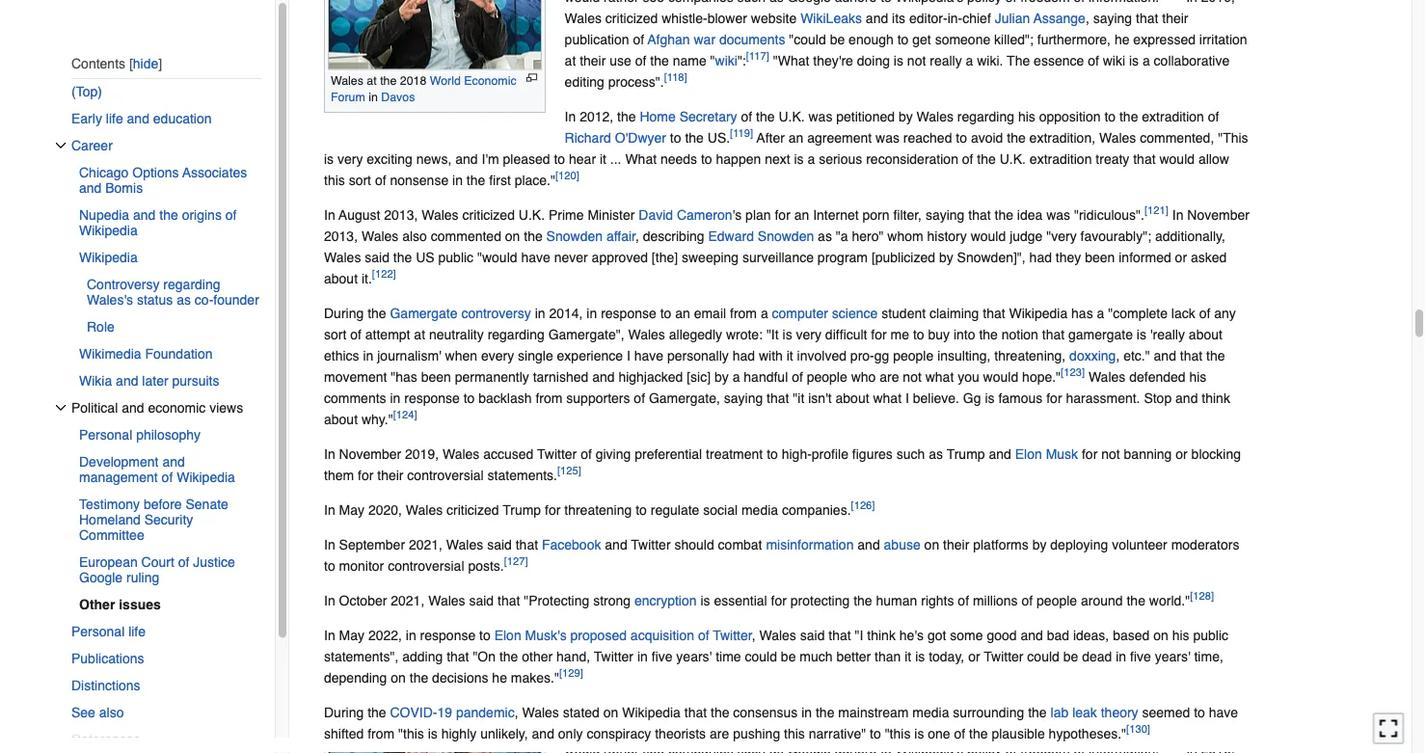 Task type: vqa. For each thing, say whether or not it's contained in the screenshot.


Task type: describe. For each thing, give the bounding box(es) containing it.
and down threatening
[[605, 537, 628, 553]]

0 vertical spatial elon
[[1016, 446, 1043, 462]]

by inside as "a hero" whom history would judge "very favourably"; additionally, wales said the us public "would have never approved [the] sweeping surveillance program [publicized by snowden]", had they been informed or asked about it.
[[940, 250, 954, 265]]

in up gamergate",
[[587, 306, 597, 321]]

ethics
[[324, 348, 359, 364]]

tarnished
[[533, 369, 589, 385]]

is left one
[[915, 726, 925, 742]]

for inside in october 2021, wales said that "protecting strong encryption is essential for protecting the human rights of millions of people around the world." [128]
[[771, 593, 787, 609]]

what inside "wales defended his comments in response to backlash from supporters of gamergate, saying that "it isn't about what i believe. gg is famous for harassment. stop and think about why.""
[[873, 391, 902, 406]]

personal for personal philosophy
[[79, 427, 132, 443]]

rights
[[922, 593, 955, 609]]

of right millions
[[1022, 593, 1033, 609]]

the right avoid
[[1007, 130, 1026, 146]]

controversial inside for not banning or blocking them for their controversial statements.
[[407, 468, 484, 483]]

trump inside in may 2020, wales criticized trump for threatening to regulate social media companies. [126]
[[503, 502, 541, 518]]

distinctions
[[71, 678, 140, 693]]

said up [127] link
[[487, 537, 512, 553]]

wikia and later pursuits
[[79, 373, 219, 389]]

2 snowden from the left
[[758, 228, 814, 244]]

prime
[[549, 207, 584, 223]]

is right next
[[794, 151, 804, 167]]

combat
[[718, 537, 763, 553]]

a down expressed
[[1143, 53, 1151, 68]]

the left first
[[467, 173, 486, 188]]

the up in davos
[[380, 74, 397, 88]]

to inside "could be enough to get someone killed"; furthermore, he expressed irritation at their use of the name "
[[898, 32, 909, 47]]

2 vertical spatial an
[[675, 306, 691, 321]]

about inside student claiming that wikipedia has a "complete lack of any sort of attempt at neutrality regarding gamergate", wales allegedly wrote: "it is very difficult for me to buy into the notion that gamergate is 'really about ethics in journalism' when every single experience i have personally had with it involved pro-gg people insulting, threatening,
[[1189, 327, 1223, 342]]

to up "on
[[480, 628, 491, 643]]

highjacked
[[619, 369, 683, 385]]

and inside chicago options associates and bomis
[[79, 180, 102, 196]]

twitter down 'elon musk's proposed acquisition of twitter' link on the bottom of the page
[[594, 649, 634, 665]]

2020,
[[368, 502, 402, 518]]

think inside ', wales said that "i think he's got some good and bad ideas, based on his public statements", adding that "on the other hand, twitter in five years' time could be much better than it is today, or twitter could be dead in five years' time, depending on the decisions he makes."'
[[868, 628, 896, 643]]

1 vertical spatial at
[[367, 74, 377, 88]]

seemed to have shifted from "this is highly unlikely, and only conspiracy theorists are pushing this narrative" to "this is one of the plausible hypotheses."
[[324, 705, 1239, 742]]

to up allegedly
[[660, 306, 672, 321]]

regarding inside student claiming that wikipedia has a "complete lack of any sort of attempt at neutrality regarding gamergate", wales allegedly wrote: "it is very difficult for me to buy into the notion that gamergate is 'really about ethics in journalism' when every single experience i have personally had with it involved pro-gg people insulting, threatening,
[[488, 327, 545, 342]]

to left high-
[[767, 446, 778, 462]]

to inside in may 2020, wales criticized trump for threatening to regulate social media companies. [126]
[[636, 502, 647, 518]]

name
[[673, 53, 707, 68]]

wales inside in november 2013, wales also commented on the
[[362, 228, 399, 244]]

bomis
[[105, 180, 143, 196]]

it inside student claiming that wikipedia has a "complete lack of any sort of attempt at neutrality regarding gamergate", wales allegedly wrote: "it is very difficult for me to buy into the notion that gamergate is 'really about ethics in journalism' when every single experience i have personally had with it involved pro-gg people insulting, threatening,
[[787, 348, 794, 364]]

favourably";
[[1081, 228, 1152, 244]]

in up adding
[[406, 628, 416, 643]]

"could be enough to get someone killed"; furthermore, he expressed irritation at their use of the name "
[[565, 32, 1248, 68]]

the inside , etc." and that the movement "has been permanently tarnished and highjacked [sic] by a handful of people who are not what you would hope."
[[1207, 348, 1226, 364]]

1 horizontal spatial media
[[913, 705, 950, 720]]

1 "this from the left
[[398, 726, 424, 742]]

to right seemed
[[1194, 705, 1206, 720]]

attempt
[[365, 327, 410, 342]]

the
[[1007, 53, 1031, 68]]

at inside student claiming that wikipedia has a "complete lack of any sort of attempt at neutrality regarding gamergate", wales allegedly wrote: "it is very difficult for me to buy into the notion that gamergate is 'really about ethics in journalism' when every single experience i have personally had with it involved pro-gg people insulting, threatening,
[[414, 327, 425, 342]]

of up "this
[[1209, 109, 1220, 124]]

the inside as "a hero" whom history would judge "very favourably"; additionally, wales said the us public "would have never approved [the] sweeping surveillance program [publicized by snowden]", had they been informed or asked about it.
[[393, 250, 412, 265]]

science
[[832, 306, 878, 321]]

life for personal
[[128, 624, 146, 639]]

at inside "could be enough to get someone killed"; furthermore, he expressed irritation at their use of the name "
[[565, 53, 576, 68]]

theory
[[1101, 705, 1139, 720]]

the down avoid
[[978, 151, 996, 167]]

saying inside , saying that their publication of
[[1094, 10, 1133, 26]]

of up ethics
[[350, 327, 362, 342]]

personal for personal life
[[71, 624, 125, 639]]

to right opposition
[[1105, 109, 1116, 124]]

in 2010, wales criticized whistle-blower website
[[565, 0, 1236, 26]]

regarding inside in 2012, the home secretary of the u.k. was petitioned by wales regarding his opposition to the extradition of richard o'dwyer to the us. [119]
[[958, 109, 1015, 124]]

an inside after an agreement was reached to avoid the extradition, wales commented, "this is very exciting news, and i'm pleased to hear it ... what needs to happen next is a serious reconsideration of the u.k. extradition treaty that would allow this sort of nonsense in the first place."
[[789, 130, 804, 146]]

"i
[[855, 628, 864, 643]]

davos
[[381, 91, 415, 105]]

the left "consensus"
[[711, 705, 730, 720]]

are inside 'seemed to have shifted from "this is highly unlikely, and only conspiracy theorists are pushing this narrative" to "this is one of the plausible hypotheses."'
[[710, 726, 730, 742]]

wales defended his comments in response to backlash from supporters of gamergate, saying that "it isn't about what i believe. gg is famous for harassment. stop and think about why."
[[324, 369, 1231, 427]]

2021, for september
[[409, 537, 443, 553]]

and down "'really"
[[1154, 348, 1177, 364]]

may for 2020,
[[339, 502, 365, 518]]

extradition inside in 2012, the home secretary of the u.k. was petitioned by wales regarding his opposition to the extradition of richard o'dwyer to the us. [119]
[[1142, 109, 1205, 124]]

elon musk's proposed acquisition of twitter link
[[495, 628, 753, 643]]

happen
[[716, 151, 761, 167]]

1 could from the left
[[745, 649, 777, 665]]

of right rights at right
[[958, 593, 970, 609]]

get
[[913, 32, 932, 47]]

of down exciting
[[375, 173, 386, 188]]

after an agreement was reached to avoid the extradition, wales commented, "this is very exciting news, and i'm pleased to hear it ... what needs to happen next is a serious reconsideration of the u.k. extradition treaty that would allow this sort of nonsense in the first place."
[[324, 130, 1249, 188]]

decisions
[[432, 670, 489, 686]]

in inside student claiming that wikipedia has a "complete lack of any sort of attempt at neutrality regarding gamergate", wales allegedly wrote: "it is very difficult for me to buy into the notion that gamergate is 'really about ethics in journalism' when every single experience i have personally had with it involved pro-gg people insulting, threatening,
[[363, 348, 374, 364]]

i inside student claiming that wikipedia has a "complete lack of any sort of attempt at neutrality regarding gamergate", wales allegedly wrote: "it is very difficult for me to buy into the notion that gamergate is 'really about ethics in journalism' when every single experience i have personally had with it involved pro-gg people insulting, threatening,
[[627, 348, 631, 364]]

[117] link
[[746, 51, 770, 63]]

in left 2014,
[[535, 306, 546, 321]]

and up career link
[[127, 111, 149, 126]]

that up decisions
[[447, 649, 469, 665]]

on inside in november 2013, wales also commented on the
[[505, 228, 520, 244]]

of inside european court of justice google ruling
[[178, 555, 189, 570]]

2 horizontal spatial from
[[730, 306, 757, 321]]

as inside the controversy regarding wales's status as co-founder
[[177, 292, 191, 308]]

me
[[891, 327, 910, 342]]

companies.
[[782, 502, 851, 518]]

september
[[339, 537, 405, 553]]

world."
[[1150, 593, 1191, 609]]

o'dwyer
[[615, 130, 667, 146]]

1 snowden from the left
[[547, 228, 603, 244]]

, up unlikely,
[[515, 705, 519, 720]]

to up needs
[[670, 130, 682, 146]]

encryption link
[[635, 593, 697, 609]]

wikipedia up controversy
[[79, 250, 138, 265]]

the down home secretary link
[[685, 130, 704, 146]]

on their platforms by deploying volunteer moderators to monitor controversial posts.
[[324, 537, 1240, 574]]

for inside "wales defended his comments in response to backlash from supporters of gamergate, saying that "it isn't about what i believe. gg is famous for harassment. stop and think about why.""
[[1047, 391, 1063, 406]]

of down avoid
[[963, 151, 974, 167]]

been inside as "a hero" whom history would judge "very favourably"; additionally, wales said the us public "would have never approved [the] sweeping surveillance program [publicized by snowden]", had they been informed or asked about it.
[[1085, 250, 1116, 265]]

[118]
[[664, 72, 688, 84]]

that left "i
[[829, 628, 851, 643]]

, for , etc." and that the movement "has been permanently tarnished and highjacked [sic] by a handful of people who are not what you would hope."
[[1117, 348, 1120, 364]]

1 horizontal spatial trump
[[947, 446, 986, 462]]

fullscreen image
[[1379, 719, 1399, 738]]

in september 2021, wales said that facebook and twitter should combat misinformation and abuse
[[324, 537, 921, 553]]

have inside as "a hero" whom history would judge "very favourably"; additionally, wales said the us public "would have never approved [the] sweeping surveillance program [publicized by snowden]", had they been informed or asked about it.
[[521, 250, 551, 265]]

of inside , etc." and that the movement "has been permanently tarnished and highjacked [sic] by a handful of people who are not what you would hope."
[[792, 369, 803, 385]]

would inside as "a hero" whom history would judge "very favourably"; additionally, wales said the us public "would have never approved [the] sweeping surveillance program [publicized by snowden]", had they been informed or asked about it.
[[971, 228, 1006, 244]]

the down adding
[[410, 670, 429, 686]]

of inside , saying that their publication of
[[633, 32, 645, 47]]

the up narrative"
[[816, 705, 835, 720]]

in for in may 2022, in response to elon musk's proposed acquisition of twitter
[[324, 628, 335, 643]]

[the]
[[652, 250, 678, 265]]

shifted
[[324, 726, 364, 742]]

also inside see also link
[[99, 705, 124, 720]]

is left exciting
[[324, 151, 334, 167]]

on right the based
[[1154, 628, 1169, 643]]

i inside "wales defended his comments in response to backlash from supporters of gamergate, saying that "it isn't about what i believe. gg is famous for harassment. stop and think about why.""
[[906, 391, 910, 406]]

the left the lab
[[1029, 705, 1047, 720]]

wales inside the in august 2013, wales criticized u.k. prime minister david cameron 's plan for an internet porn filter, saying that the idea was "ridiculous". [121]
[[422, 207, 459, 223]]

afghan
[[648, 32, 690, 47]]

julian assange link
[[995, 10, 1086, 26]]

[119]
[[730, 128, 754, 140]]

2013, for in november 2013, wales also commented on the
[[324, 228, 358, 244]]

plan
[[746, 207, 771, 223]]

doxxing link
[[1070, 348, 1117, 364]]

they're
[[813, 53, 854, 68]]

, up approved
[[636, 228, 639, 244]]

publications link
[[71, 645, 261, 672]]

think inside "wales defended his comments in response to backlash from supporters of gamergate, saying that "it isn't about what i believe. gg is famous for harassment. stop and think about why.""
[[1202, 391, 1231, 406]]

doxxing
[[1070, 348, 1117, 364]]

their inside , saying that their publication of
[[1163, 10, 1189, 26]]

and up supporters
[[592, 369, 615, 385]]

in down wales at the 2018
[[369, 91, 378, 105]]

2012,
[[580, 109, 614, 124]]

wikipedia inside nupedia and the origins of wikipedia
[[79, 223, 138, 238]]

a up the "it
[[761, 306, 769, 321]]

[127]
[[504, 556, 528, 568]]

in for in september 2021, wales said that facebook and twitter should combat misinformation and abuse
[[324, 537, 335, 553]]

during the covid-19 pandemic , wales stated on wikipedia that the consensus in the mainstream media surrounding the lab leak theory
[[324, 705, 1139, 720]]

and up personal philosophy
[[122, 400, 144, 416]]

covid-19 pandemic link
[[390, 705, 515, 720]]

0 horizontal spatial be
[[781, 649, 796, 665]]

killed";
[[995, 32, 1034, 47]]

[125] link
[[558, 466, 582, 478]]

a left wiki.
[[966, 53, 974, 68]]

to down us.
[[701, 151, 713, 167]]

good
[[987, 628, 1017, 643]]

chief
[[963, 10, 992, 26]]

wikipedia up theorists
[[622, 705, 681, 720]]

filter,
[[894, 207, 922, 223]]

is down '"complete'
[[1137, 327, 1147, 342]]

wales inside student claiming that wikipedia has a "complete lack of any sort of attempt at neutrality regarding gamergate", wales allegedly wrote: "it is very difficult for me to buy into the notion that gamergate is 'really about ethics in journalism' when every single experience i have personally had with it involved pro-gg people insulting, threatening,
[[628, 327, 665, 342]]

or inside for not banning or blocking them for their controversial statements.
[[1176, 446, 1188, 462]]

student claiming that wikipedia has a "complete lack of any sort of attempt at neutrality regarding gamergate", wales allegedly wrote: "it is very difficult for me to buy into the notion that gamergate is 'really about ethics in journalism' when every single experience i have personally had with it involved pro-gg people insulting, threatening,
[[324, 306, 1237, 364]]

the up the treaty
[[1120, 109, 1139, 124]]

2 years' from the left
[[1155, 649, 1191, 665]]

is down 19
[[428, 726, 438, 742]]

wales inside "wales defended his comments in response to backlash from supporters of gamergate, saying that "it isn't about what i believe. gg is famous for harassment. stop and think about why.""
[[1089, 369, 1126, 385]]

got
[[928, 628, 947, 643]]

in inside after an agreement was reached to avoid the extradition, wales commented, "this is very exciting news, and i'm pleased to hear it ... what needs to happen next is a serious reconsideration of the u.k. extradition treaty that would allow this sort of nonsense in the first place."
[[453, 173, 463, 188]]

that inside the in august 2013, wales criticized u.k. prime minister david cameron 's plan for an internet porn filter, saying that the idea was "ridiculous". [121]
[[969, 207, 991, 223]]

the up richard o'dwyer link
[[617, 109, 636, 124]]

figures
[[853, 446, 893, 462]]

the left human
[[854, 593, 873, 609]]

publication
[[565, 32, 629, 47]]

in for in november 2019, wales accused twitter of giving preferential treatment to high-profile figures such as trump and elon musk
[[324, 446, 335, 462]]

testimony before senate homeland security committee
[[79, 497, 229, 543]]

for inside the in august 2013, wales criticized u.k. prime minister david cameron 's plan for an internet porn filter, saying that the idea was "ridiculous". [121]
[[775, 207, 791, 223]]

and left its at the right of the page
[[866, 10, 889, 26]]

the right "on
[[500, 649, 518, 665]]

said inside in october 2021, wales said that "protecting strong encryption is essential for protecting the human rights of millions of people around the world." [128]
[[469, 593, 494, 609]]

chicago
[[79, 165, 129, 180]]

allegedly
[[669, 327, 723, 342]]

[126] link
[[851, 500, 875, 512]]

to inside "wales defended his comments in response to backlash from supporters of gamergate, saying that "it isn't about what i believe. gg is famous for harassment. stop and think about why.""
[[464, 391, 475, 406]]

of up the [125]
[[581, 446, 592, 462]]

from inside "wales defended his comments in response to backlash from supporters of gamergate, saying that "it isn't about what i believe. gg is famous for harassment. stop and think about why.""
[[536, 391, 563, 406]]

the inside in november 2013, wales also commented on the
[[524, 228, 543, 244]]

2 vertical spatial as
[[929, 446, 943, 462]]

wikipedia inside student claiming that wikipedia has a "complete lack of any sort of attempt at neutrality regarding gamergate", wales allegedly wrote: "it is very difficult for me to buy into the notion that gamergate is 'really about ethics in journalism' when every single experience i have personally had with it involved pro-gg people insulting, threatening,
[[1010, 306, 1068, 321]]

and left abuse in the right of the page
[[858, 537, 880, 553]]

that up the notion
[[983, 306, 1006, 321]]

senate
[[186, 497, 229, 512]]

twitter up [125] link
[[537, 446, 577, 462]]

twitter down regulate on the left bottom of page
[[631, 537, 671, 553]]

early
[[71, 111, 102, 126]]

"protecting
[[524, 593, 590, 609]]

unlikely,
[[481, 726, 528, 742]]

x small image for career
[[55, 140, 67, 151]]

sort inside student claiming that wikipedia has a "complete lack of any sort of attempt at neutrality regarding gamergate", wales allegedly wrote: "it is very difficult for me to buy into the notion that gamergate is 'really about ethics in journalism' when every single experience i have personally had with it involved pro-gg people insulting, threatening,
[[324, 327, 347, 342]]

status
[[137, 292, 173, 308]]

by inside in 2012, the home secretary of the u.k. was petitioned by wales regarding his opposition to the extradition of richard o'dwyer to the us. [119]
[[899, 109, 913, 124]]

and inside "wales defended his comments in response to backlash from supporters of gamergate, saying that "it isn't about what i believe. gg is famous for harassment. stop and think about why.""
[[1176, 391, 1199, 406]]

richard
[[565, 130, 611, 146]]

had inside as "a hero" whom history would judge "very favourably"; additionally, wales said the us public "would have never approved [the] sweeping surveillance program [publicized by snowden]", had they been informed or asked about it.
[[1030, 250, 1052, 265]]

for not banning or blocking them for their controversial statements.
[[324, 446, 1242, 483]]

about down comments
[[324, 412, 358, 427]]

in up narrative"
[[802, 705, 812, 720]]

and left later
[[116, 373, 138, 389]]

never
[[554, 250, 588, 265]]

that up threatening, at the top right of page
[[1043, 327, 1065, 342]]

and left elon musk link at bottom right
[[989, 446, 1012, 462]]

not inside , etc." and that the movement "has been permanently tarnished and highjacked [sic] by a handful of people who are not what you would hope."
[[903, 369, 922, 385]]

lab
[[1051, 705, 1069, 720]]

19
[[437, 705, 452, 720]]

about down "who"
[[836, 391, 870, 406]]

that up theorists
[[685, 705, 707, 720]]

misinformation
[[766, 537, 854, 553]]

human
[[876, 593, 918, 609]]

nupedia
[[79, 207, 129, 223]]

the left world."
[[1127, 593, 1146, 609]]

assange
[[1034, 10, 1086, 26]]

ruling
[[126, 570, 159, 585]]

time
[[716, 649, 741, 665]]

wikimedia
[[79, 346, 141, 362]]

wiki inside "what they're doing is not really a wiki. the essence of wiki is a collaborative editing process".
[[1103, 53, 1126, 68]]

lab leak theory link
[[1051, 705, 1139, 720]]

the up attempt
[[368, 306, 386, 321]]

of up [119] link
[[741, 109, 753, 124]]

that inside in october 2021, wales said that "protecting strong encryption is essential for protecting the human rights of millions of people around the world." [128]
[[498, 593, 520, 609]]

the up after
[[756, 109, 775, 124]]

in down the based
[[1116, 649, 1127, 665]]

political and economic views
[[71, 400, 243, 416]]

that up [127]
[[516, 537, 538, 553]]

and inside development and management of wikipedia
[[162, 454, 185, 470]]

are inside , etc." and that the movement "has been permanently tarnished and highjacked [sic] by a handful of people who are not what you would hope."
[[880, 369, 900, 385]]

neutrality
[[429, 327, 484, 342]]

0 vertical spatial response
[[601, 306, 657, 321]]



Task type: locate. For each thing, give the bounding box(es) containing it.
wikimedia foundation
[[79, 346, 213, 362]]

"this
[[398, 726, 424, 742], [885, 726, 911, 742]]

at up in davos
[[367, 74, 377, 88]]

is right the "it
[[783, 327, 793, 342]]

elon up "on
[[495, 628, 522, 643]]

0 vertical spatial 2021,
[[409, 537, 443, 553]]

wales inside in october 2021, wales said that "protecting strong encryption is essential for protecting the human rights of millions of people around the world." [128]
[[428, 593, 466, 609]]

1 x small image from the top
[[55, 140, 67, 151]]

their inside for not banning or blocking them for their controversial statements.
[[377, 468, 404, 483]]

that inside after an agreement was reached to avoid the extradition, wales commented, "this is very exciting news, and i'm pleased to hear it ... what needs to happen next is a serious reconsideration of the u.k. extradition treaty that would allow this sort of nonsense in the first place."
[[1134, 151, 1156, 167]]

mainstream
[[839, 705, 909, 720]]

"on
[[473, 649, 496, 665]]

x small image for political and economic views
[[55, 402, 67, 414]]

isn't
[[809, 391, 832, 406]]

0 vertical spatial his
[[1019, 109, 1036, 124]]

u.k.
[[779, 109, 805, 124], [1000, 151, 1026, 167], [519, 207, 545, 223]]

0 horizontal spatial media
[[742, 502, 779, 518]]

, for , wales said that "i think he's got some good and bad ideas, based on his public statements", adding that "on the other hand, twitter in five years' time could be much better than it is today, or twitter could be dead in five years' time, depending on the decisions he makes."
[[753, 628, 756, 643]]

on down adding
[[391, 670, 406, 686]]

his down world."
[[1173, 628, 1190, 643]]

criticized for for
[[447, 502, 499, 518]]

0 vertical spatial it
[[600, 151, 607, 167]]

other
[[79, 597, 115, 612]]

0 horizontal spatial been
[[421, 369, 451, 385]]

criticized inside in 2010, wales criticized whistle-blower website
[[606, 10, 658, 26]]

on right abuse in the right of the page
[[925, 537, 940, 553]]

snowden up the surveillance
[[758, 228, 814, 244]]

november inside in november 2013, wales also commented on the
[[1188, 207, 1250, 223]]

would inside after an agreement was reached to avoid the extradition, wales commented, "this is very exciting news, and i'm pleased to hear it ... what needs to happen next is a serious reconsideration of the u.k. extradition treaty that would allow this sort of nonsense in the first place."
[[1160, 151, 1195, 167]]

0 vertical spatial during
[[324, 306, 364, 321]]

was up "very
[[1047, 207, 1071, 223]]

personal down other
[[71, 624, 125, 639]]

of right acquisition
[[698, 628, 710, 643]]

hand,
[[557, 649, 591, 665]]

for right musk
[[1082, 446, 1098, 462]]

the down 'place."'
[[524, 228, 543, 244]]

, up furthermore,
[[1086, 10, 1090, 26]]

during
[[324, 306, 364, 321], [324, 705, 364, 720]]

essence
[[1034, 53, 1085, 68]]

them
[[324, 468, 354, 483]]

as right such
[[929, 446, 943, 462]]

1 horizontal spatial as
[[818, 228, 832, 244]]

0 horizontal spatial think
[[868, 628, 896, 643]]

role
[[87, 319, 115, 335]]

1 horizontal spatial what
[[926, 369, 954, 385]]

in for in 2010, wales criticized whistle-blower website
[[1187, 0, 1198, 5]]

of
[[633, 32, 645, 47], [635, 53, 647, 68], [1088, 53, 1100, 68], [741, 109, 753, 124], [1209, 109, 1220, 124], [963, 151, 974, 167], [375, 173, 386, 188], [226, 207, 237, 223], [1200, 306, 1211, 321], [350, 327, 362, 342], [792, 369, 803, 385], [634, 391, 645, 406], [581, 446, 592, 462], [162, 470, 173, 485], [178, 555, 189, 570], [958, 593, 970, 609], [1022, 593, 1033, 609], [698, 628, 710, 643], [955, 726, 966, 742]]

their up expressed
[[1163, 10, 1189, 26]]

for inside student claiming that wikipedia has a "complete lack of any sort of attempt at neutrality regarding gamergate", wales allegedly wrote: "it is very difficult for me to buy into the notion that gamergate is 'really about ethics in journalism' when every single experience i have personally had with it involved pro-gg people insulting, threatening,
[[871, 327, 887, 342]]

for right them
[[358, 468, 374, 483]]

from up wrote:
[[730, 306, 757, 321]]

have left never
[[521, 250, 551, 265]]

been inside , etc." and that the movement "has been permanently tarnished and highjacked [sic] by a handful of people who are not what you would hope."
[[421, 369, 451, 385]]

1 horizontal spatial are
[[880, 369, 900, 385]]

the inside "could be enough to get someone killed"; furthermore, he expressed irritation at their use of the name "
[[650, 53, 669, 68]]

giving
[[596, 446, 631, 462]]

0 vertical spatial an
[[789, 130, 804, 146]]

criticized inside in may 2020, wales criticized trump for threatening to regulate social media companies. [126]
[[447, 502, 499, 518]]

1 horizontal spatial snowden
[[758, 228, 814, 244]]

saying inside the in august 2013, wales criticized u.k. prime minister david cameron 's plan for an internet porn filter, saying that the idea was "ridiculous". [121]
[[926, 207, 965, 223]]

that up the snowden]",
[[969, 207, 991, 223]]

the down afghan
[[650, 53, 669, 68]]

or inside as "a hero" whom history would judge "very favourably"; additionally, wales said the us public "would have never approved [the] sweeping surveillance program [publicized by snowden]", had they been informed or asked about it.
[[1176, 250, 1188, 265]]

1 vertical spatial as
[[177, 292, 191, 308]]

and inside nupedia and the origins of wikipedia
[[133, 207, 156, 223]]

saying inside "wales defended his comments in response to backlash from supporters of gamergate, saying that "it isn't about what i believe. gg is famous for harassment. stop and think about why.""
[[724, 391, 763, 406]]

he left expressed
[[1115, 32, 1130, 47]]

wales inside ', wales said that "i think he's got some good and bad ideas, based on his public statements", adding that "on the other hand, twitter in five years' time could be much better than it is today, or twitter could be dead in five years' time, depending on the decisions he makes."'
[[760, 628, 797, 643]]

controversial inside on their platforms by deploying volunteer moderators to monitor controversial posts.
[[388, 558, 465, 574]]

the inside student claiming that wikipedia has a "complete lack of any sort of attempt at neutrality regarding gamergate", wales allegedly wrote: "it is very difficult for me to buy into the notion that gamergate is 'really about ethics in journalism' when every single experience i have personally had with it involved pro-gg people insulting, threatening,
[[980, 327, 998, 342]]

development and management of wikipedia link
[[79, 448, 261, 491]]

believe.
[[913, 391, 960, 406]]

in for in may 2020, wales criticized trump for threatening to regulate social media companies. [126]
[[324, 502, 335, 518]]

secretary
[[680, 109, 738, 124]]

proposed
[[571, 628, 627, 643]]

regarding up avoid
[[958, 109, 1015, 124]]

in for in 2012, the home secretary of the u.k. was petitioned by wales regarding his opposition to the extradition of richard o'dwyer to the us. [119]
[[565, 109, 576, 124]]

2 could from the left
[[1028, 649, 1060, 665]]

gg
[[875, 348, 890, 364]]

1 vertical spatial this
[[784, 726, 805, 742]]

involved
[[797, 348, 847, 364]]

"what they're doing is not really a wiki. the essence of wiki is a collaborative editing process".
[[565, 53, 1230, 90]]

0 horizontal spatial sort
[[324, 327, 347, 342]]

this down "consensus"
[[784, 726, 805, 742]]

had inside student claiming that wikipedia has a "complete lack of any sort of attempt at neutrality regarding gamergate", wales allegedly wrote: "it is very difficult for me to buy into the notion that gamergate is 'really about ethics in journalism' when every single experience i have personally had with it involved pro-gg people insulting, threatening,
[[733, 348, 755, 364]]

news,
[[416, 151, 452, 167]]

the inside 'seemed to have shifted from "this is highly unlikely, and only conspiracy theorists are pushing this narrative" to "this is one of the plausible hypotheses."'
[[970, 726, 988, 742]]

1 horizontal spatial five
[[1131, 649, 1152, 665]]

2 during from the top
[[324, 705, 364, 720]]

2 horizontal spatial people
[[1037, 593, 1078, 609]]

1 horizontal spatial had
[[1030, 250, 1052, 265]]

said up [122]
[[365, 250, 390, 265]]

trump down statements.
[[503, 502, 541, 518]]

"it
[[767, 327, 779, 342]]

it.
[[362, 271, 372, 286]]

be left much
[[781, 649, 796, 665]]

1 vertical spatial are
[[710, 726, 730, 742]]

2 x small image from the top
[[55, 402, 67, 414]]

this inside 'seemed to have shifted from "this is highly unlikely, and only conspiracy theorists are pushing this narrative" to "this is one of the plausible hypotheses."'
[[784, 726, 805, 742]]

saying up history
[[926, 207, 965, 223]]

public down commented
[[438, 250, 474, 265]]

the left origins
[[159, 207, 178, 223]]

0 vertical spatial life
[[106, 111, 123, 126]]

judge
[[1010, 228, 1043, 244]]

the left idea
[[995, 207, 1014, 223]]

public inside ', wales said that "i think he's got some good and bad ideas, based on his public statements", adding that "on the other hand, twitter in five years' time could be much better than it is today, or twitter could be dead in five years' time, depending on the decisions he makes."'
[[1194, 628, 1229, 643]]

also inside in november 2013, wales also commented on the
[[402, 228, 427, 244]]

for right plan at the right
[[775, 207, 791, 223]]

1 vertical spatial life
[[128, 624, 146, 639]]

2013, for in august 2013, wales criticized u.k. prime minister david cameron 's plan for an internet porn filter, saying that the idea was "ridiculous". [121]
[[384, 207, 418, 223]]

0 horizontal spatial it
[[600, 151, 607, 167]]

what up believe.
[[926, 369, 954, 385]]

could down bad
[[1028, 649, 1060, 665]]

his inside ', wales said that "i think he's got some good and bad ideas, based on his public statements", adding that "on the other hand, twitter in five years' time could be much better than it is today, or twitter could be dead in five years' time, depending on the decisions he makes."'
[[1173, 628, 1190, 643]]

1 vertical spatial would
[[971, 228, 1006, 244]]

2 vertical spatial response
[[420, 628, 476, 643]]

0 vertical spatial this
[[324, 173, 345, 188]]

his inside in 2012, the home secretary of the u.k. was petitioned by wales regarding his opposition to the extradition of richard o'dwyer to the us. [119]
[[1019, 109, 1036, 124]]

pleased
[[503, 151, 550, 167]]

extradition up the commented,
[[1142, 109, 1205, 124]]

in inside the in august 2013, wales criticized u.k. prime minister david cameron 's plan for an internet porn filter, saying that the idea was "ridiculous". [121]
[[324, 207, 335, 223]]

to left regulate on the left bottom of page
[[636, 502, 647, 518]]

the inside the in august 2013, wales criticized u.k. prime minister david cameron 's plan for an internet porn filter, saying that the idea was "ridiculous". [121]
[[995, 207, 1014, 223]]

u.k. inside the in august 2013, wales criticized u.k. prime minister david cameron 's plan for an internet porn filter, saying that the idea was "ridiculous". [121]
[[519, 207, 545, 223]]

is
[[894, 53, 904, 68], [1130, 53, 1139, 68], [324, 151, 334, 167], [794, 151, 804, 167], [783, 327, 793, 342], [1137, 327, 1147, 342], [985, 391, 995, 406], [701, 593, 711, 609], [916, 649, 925, 665], [428, 726, 438, 742], [915, 726, 925, 742]]

criticized for prime
[[463, 207, 515, 223]]

that inside "wales defended his comments in response to backlash from supporters of gamergate, saying that "it isn't about what i believe. gg is famous for harassment. stop and think about why.""
[[767, 391, 790, 406]]

1 horizontal spatial 2013,
[[384, 207, 418, 223]]

1 horizontal spatial sort
[[349, 173, 371, 188]]

a inside , etc." and that the movement "has been permanently tarnished and highjacked [sic] by a handful of people who are not what you would hope."
[[733, 369, 740, 385]]

in left 2010,
[[1187, 0, 1198, 5]]

of inside "wales defended his comments in response to backlash from supporters of gamergate, saying that "it isn't about what i believe. gg is famous for harassment. stop and think about why.""
[[634, 391, 645, 406]]

only
[[558, 726, 583, 742]]

economic
[[148, 400, 206, 416]]

been down favourably";
[[1085, 250, 1116, 265]]

november for in november 2013, wales also commented on the
[[1188, 207, 1250, 223]]

twitter up time
[[713, 628, 753, 643]]

essential
[[714, 593, 768, 609]]

he down "on
[[492, 670, 507, 686]]

to down mainstream
[[870, 726, 881, 742]]

0 horizontal spatial are
[[710, 726, 730, 742]]

is right doing
[[894, 53, 904, 68]]

, for , saying that their publication of
[[1086, 10, 1090, 26]]

1 vertical spatial elon
[[495, 628, 522, 643]]

0 vertical spatial at
[[565, 53, 576, 68]]

of left any
[[1200, 306, 1211, 321]]

0 horizontal spatial was
[[809, 109, 833, 124]]

during for during the covid-19 pandemic , wales stated on wikipedia that the consensus in the mainstream media surrounding the lab leak theory
[[324, 705, 364, 720]]

of inside nupedia and the origins of wikipedia
[[226, 207, 237, 223]]

be down bad
[[1064, 649, 1079, 665]]

november for in november 2019, wales accused twitter of giving preferential treatment to high-profile figures such as trump and elon musk
[[339, 446, 401, 462]]

had
[[1030, 250, 1052, 265], [733, 348, 755, 364]]

, inside , etc." and that the movement "has been permanently tarnished and highjacked [sic] by a handful of people who are not what you would hope."
[[1117, 348, 1120, 364]]

any
[[1215, 306, 1237, 321]]

someone
[[935, 32, 991, 47]]

would inside , etc." and that the movement "has been permanently tarnished and highjacked [sic] by a handful of people who are not what you would hope."
[[984, 369, 1019, 385]]

2021, for october
[[391, 593, 425, 609]]

process".
[[608, 74, 664, 90]]

from inside 'seemed to have shifted from "this is highly unlikely, and only conspiracy theorists are pushing this narrative" to "this is one of the plausible hypotheses."'
[[368, 726, 395, 742]]

david
[[639, 207, 673, 223]]

has
[[1072, 306, 1094, 321]]

high-
[[782, 446, 812, 462]]

personal life
[[71, 624, 146, 639]]

to left get
[[898, 32, 909, 47]]

is inside "wales defended his comments in response to backlash from supporters of gamergate, saying that "it isn't about what i believe. gg is famous for harassment. stop and think about why.""
[[985, 391, 995, 406]]

[128]
[[1191, 591, 1215, 603]]

0 vertical spatial not
[[908, 53, 926, 68]]

2 vertical spatial not
[[1102, 446, 1121, 462]]

sweeping
[[682, 250, 739, 265]]

public
[[438, 250, 474, 265], [1194, 628, 1229, 643]]

by inside on their platforms by deploying volunteer moderators to monitor controversial posts.
[[1033, 537, 1047, 553]]

i left believe.
[[906, 391, 910, 406]]

2013, inside in november 2013, wales also commented on the
[[324, 228, 358, 244]]

internet
[[813, 207, 859, 223]]

[129]
[[559, 668, 583, 680]]

said inside as "a hero" whom history would judge "very favourably"; additionally, wales said the us public "would have never approved [the] sweeping surveillance program [publicized by snowden]", had they been informed or asked about it.
[[365, 250, 390, 265]]

abuse link
[[884, 537, 921, 553]]

2 may from the top
[[339, 628, 365, 643]]

0 horizontal spatial saying
[[724, 391, 763, 406]]

in inside in 2010, wales criticized whistle-blower website
[[1187, 0, 1198, 5]]

2 horizontal spatial was
[[1047, 207, 1071, 223]]

1 vertical spatial during
[[324, 705, 364, 720]]

every
[[481, 348, 514, 364]]

1 vertical spatial i
[[906, 391, 910, 406]]

to inside student claiming that wikipedia has a "complete lack of any sort of attempt at neutrality regarding gamergate", wales allegedly wrote: "it is very difficult for me to buy into the notion that gamergate is 'really about ethics in journalism' when every single experience i have personally had with it involved pro-gg people insulting, threatening,
[[913, 327, 925, 342]]

2 horizontal spatial have
[[1209, 705, 1239, 720]]

1 horizontal spatial i
[[906, 391, 910, 406]]

have inside 'seemed to have shifted from "this is highly unlikely, and only conspiracy theorists are pushing this narrative" to "this is one of the plausible hypotheses."'
[[1209, 705, 1239, 720]]

at up editing
[[565, 53, 576, 68]]

serious
[[819, 151, 863, 167]]

2021, right september
[[409, 537, 443, 553]]

1 horizontal spatial from
[[536, 391, 563, 406]]

banning
[[1124, 446, 1172, 462]]

not inside "what they're doing is not really a wiki. the essence of wiki is a collaborative editing process".
[[908, 53, 926, 68]]

0 vertical spatial personal
[[79, 427, 132, 443]]

about left it.
[[324, 271, 358, 286]]

1 vertical spatial u.k.
[[1000, 151, 1026, 167]]

idea
[[1018, 207, 1043, 223]]

would up the snowden]",
[[971, 228, 1006, 244]]

2 horizontal spatial saying
[[1094, 10, 1133, 26]]

1 vertical spatial 2021,
[[391, 593, 425, 609]]

1 vertical spatial what
[[873, 391, 902, 406]]

life for early
[[106, 111, 123, 126]]

in for in august 2013, wales criticized u.k. prime minister david cameron 's plan for an internet porn filter, saying that the idea was "ridiculous". [121]
[[324, 207, 335, 223]]

response inside "wales defended his comments in response to backlash from supporters of gamergate, saying that "it isn't about what i believe. gg is famous for harassment. stop and think about why.""
[[404, 391, 460, 406]]

0 vertical spatial very
[[338, 151, 363, 167]]

1 horizontal spatial be
[[830, 32, 845, 47]]

extradition inside after an agreement was reached to avoid the extradition, wales commented, "this is very exciting news, and i'm pleased to hear it ... what needs to happen next is a serious reconsideration of the u.k. extradition treaty that would allow this sort of nonsense in the first place."
[[1030, 151, 1092, 167]]

asked
[[1191, 250, 1227, 265]]

1 horizontal spatial years'
[[1155, 649, 1191, 665]]

wales inside in 2012, the home secretary of the u.k. was petitioned by wales regarding his opposition to the extradition of richard o'dwyer to the us. [119]
[[917, 109, 954, 124]]

0 horizontal spatial 2013,
[[324, 228, 358, 244]]

when
[[445, 348, 478, 364]]

people down me
[[893, 348, 934, 364]]

0 horizontal spatial public
[[438, 250, 474, 265]]

[124]
[[393, 410, 417, 422]]

people inside , etc." and that the movement "has been permanently tarnished and highjacked [sic] by a handful of people who are not what you would hope."
[[807, 369, 848, 385]]

was down petitioned
[[876, 130, 900, 146]]

references
[[71, 732, 140, 747]]

"this down mainstream
[[885, 726, 911, 742]]

be inside "could be enough to get someone killed"; furthermore, he expressed irritation at their use of the name "
[[830, 32, 845, 47]]

consensus
[[734, 705, 798, 720]]

in inside "wales defended his comments in response to backlash from supporters of gamergate, saying that "it isn't about what i believe. gg is famous for harassment. stop and think about why.""
[[390, 391, 401, 406]]

may up statements",
[[339, 628, 365, 643]]

0 horizontal spatial could
[[745, 649, 777, 665]]

is down expressed
[[1130, 53, 1139, 68]]

1 may from the top
[[339, 502, 365, 518]]

or inside ', wales said that "i think he's got some good and bad ideas, based on his public statements", adding that "on the other hand, twitter in five years' time could be much better than it is today, or twitter could be dead in five years' time, depending on the decisions he makes."'
[[969, 649, 981, 665]]

i
[[627, 348, 631, 364], [906, 391, 910, 406]]

to up [120] link on the left of page
[[554, 151, 565, 167]]

and down the personal philosophy link
[[162, 454, 185, 470]]

0 vertical spatial have
[[521, 250, 551, 265]]

public inside as "a hero" whom history would judge "very favourably"; additionally, wales said the us public "would have never approved [the] sweeping surveillance program [publicized by snowden]", had they been informed or asked about it.
[[438, 250, 474, 265]]

1 vertical spatial public
[[1194, 628, 1229, 643]]

2 vertical spatial saying
[[724, 391, 763, 406]]

on inside on their platforms by deploying volunteer moderators to monitor controversial posts.
[[925, 537, 940, 553]]

preferential
[[635, 446, 703, 462]]

1 horizontal spatial wiki
[[1103, 53, 1126, 68]]

0 horizontal spatial this
[[324, 173, 345, 188]]

a left handful
[[733, 369, 740, 385]]

regarding down wikipedia link
[[163, 277, 220, 292]]

2 wiki from the left
[[1103, 53, 1126, 68]]

0 vertical spatial regarding
[[958, 109, 1015, 124]]

theorists
[[655, 726, 706, 742]]

2 vertical spatial his
[[1173, 628, 1190, 643]]

to left avoid
[[956, 130, 968, 146]]

, inside ', wales said that "i think he's got some good and bad ideas, based on his public statements", adding that "on the other hand, twitter in five years' time could be much better than it is today, or twitter could be dead in five years' time, depending on the decisions he makes."'
[[753, 628, 756, 643]]

have inside student claiming that wikipedia has a "complete lack of any sort of attempt at neutrality regarding gamergate", wales allegedly wrote: "it is very difficult for me to buy into the notion that gamergate is 'really about ethics in journalism' when every single experience i have personally had with it involved pro-gg people insulting, threatening,
[[634, 348, 664, 364]]

very inside student claiming that wikipedia has a "complete lack of any sort of attempt at neutrality regarding gamergate", wales allegedly wrote: "it is very difficult for me to buy into the notion that gamergate is 'really about ethics in journalism' when every single experience i have personally had with it involved pro-gg people insulting, threatening,
[[796, 327, 822, 342]]

u.k. inside in 2012, the home secretary of the u.k. was petitioned by wales regarding his opposition to the extradition of richard o'dwyer to the us. [119]
[[779, 109, 805, 124]]

to inside on their platforms by deploying volunteer moderators to monitor controversial posts.
[[324, 558, 335, 574]]

0 horizontal spatial as
[[177, 292, 191, 308]]

in inside in october 2021, wales said that "protecting strong encryption is essential for protecting the human rights of millions of people around the world." [128]
[[324, 593, 335, 609]]

august
[[339, 207, 380, 223]]

claiming
[[930, 306, 980, 321]]

1 during from the top
[[324, 306, 364, 321]]

saying down handful
[[724, 391, 763, 406]]

0 horizontal spatial five
[[652, 649, 673, 665]]

personally
[[668, 348, 729, 364]]

1 horizontal spatial he
[[1115, 32, 1130, 47]]

be
[[830, 32, 845, 47], [781, 649, 796, 665], [1064, 649, 1079, 665]]

not left 'banning'
[[1102, 446, 1121, 462]]

2 horizontal spatial be
[[1064, 649, 1079, 665]]

publications
[[71, 651, 144, 666]]

1 horizontal spatial have
[[634, 348, 664, 364]]

1 horizontal spatial u.k.
[[779, 109, 805, 124]]

avoid
[[971, 130, 1004, 146]]

later
[[142, 373, 168, 389]]

edward snowden link
[[709, 228, 814, 244]]

1 vertical spatial extradition
[[1030, 151, 1092, 167]]

wales inside in may 2020, wales criticized trump for threatening to regulate social media companies. [126]
[[406, 502, 443, 518]]

saying up furthermore,
[[1094, 10, 1133, 26]]

by inside , etc." and that the movement "has been permanently tarnished and highjacked [sic] by a handful of people who are not what you would hope."
[[715, 369, 729, 385]]

2014,
[[549, 306, 583, 321]]

very inside after an agreement was reached to avoid the extradition, wales commented, "this is very exciting news, and i'm pleased to hear it ... what needs to happen next is a serious reconsideration of the u.k. extradition treaty that would allow this sort of nonsense in the first place."
[[338, 151, 363, 167]]

1 horizontal spatial people
[[893, 348, 934, 364]]

may for 2022,
[[339, 628, 365, 643]]

1 vertical spatial november
[[339, 446, 401, 462]]

what inside , etc." and that the movement "has been permanently tarnished and highjacked [sic] by a handful of people who are not what you would hope."
[[926, 369, 954, 385]]

as left "a
[[818, 228, 832, 244]]

may inside in may 2020, wales criticized trump for threatening to regulate social media companies. [126]
[[339, 502, 365, 518]]

0 horizontal spatial very
[[338, 151, 363, 167]]

2 vertical spatial u.k.
[[519, 207, 545, 223]]

2013, inside the in august 2013, wales criticized u.k. prime minister david cameron 's plan for an internet porn filter, saying that the idea was "ridiculous". [121]
[[384, 207, 418, 223]]

controversy
[[87, 277, 160, 292]]

documents
[[720, 32, 786, 47]]

today,
[[929, 649, 965, 665]]

criticized inside the in august 2013, wales criticized u.k. prime minister david cameron 's plan for an internet porn filter, saying that the idea was "ridiculous". [121]
[[463, 207, 515, 223]]

and inside ', wales said that "i think he's got some good and bad ideas, based on his public statements", adding that "on the other hand, twitter in five years' time could be much better than it is today, or twitter could be dead in five years' time, depending on the decisions he makes."'
[[1021, 628, 1044, 643]]

media inside in may 2020, wales criticized trump for threatening to regulate social media companies. [126]
[[742, 502, 779, 518]]

"this
[[1219, 130, 1249, 146]]

wales inside in 2010, wales criticized whistle-blower website
[[565, 10, 602, 26]]

u.k. inside after an agreement was reached to avoid the extradition, wales commented, "this is very exciting news, and i'm pleased to hear it ... what needs to happen next is a serious reconsideration of the u.k. extradition treaty that would allow this sort of nonsense in the first place."
[[1000, 151, 1026, 167]]

twitter down 'good' at the bottom
[[984, 649, 1024, 665]]

controversy regarding wales's status as co-founder
[[87, 277, 259, 308]]

, left etc."
[[1117, 348, 1120, 364]]

0 horizontal spatial snowden
[[547, 228, 603, 244]]

0 vertical spatial been
[[1085, 250, 1116, 265]]

on up conspiracy
[[604, 705, 619, 720]]

1 wiki from the left
[[715, 53, 738, 68]]

movement
[[324, 369, 387, 385]]

us.
[[708, 130, 730, 146]]

1 horizontal spatial been
[[1085, 250, 1116, 265]]

and inside 'seemed to have shifted from "this is highly unlikely, and only conspiracy theorists are pushing this narrative" to "this is one of the plausible hypotheses."'
[[532, 726, 555, 742]]

is inside ', wales said that "i think he's got some good and bad ideas, based on his public statements", adding that "on the other hand, twitter in five years' time could be much better than it is today, or twitter could be dead in five years' time, depending on the decisions he makes."'
[[916, 649, 925, 665]]

during for during the gamergate controversy in 2014, in response to an email from a computer science
[[324, 306, 364, 321]]

about inside as "a hero" whom history would judge "very favourably"; additionally, wales said the us public "would have never approved [the] sweeping surveillance program [publicized by snowden]", had they been informed or asked about it.
[[324, 271, 358, 286]]

snowden up never
[[547, 228, 603, 244]]

0 horizontal spatial years'
[[677, 649, 712, 665]]

0 vertical spatial controversial
[[407, 468, 484, 483]]

very
[[338, 151, 363, 167], [796, 327, 822, 342]]

1 horizontal spatial it
[[787, 348, 794, 364]]

1 vertical spatial controversial
[[388, 558, 465, 574]]

0 vertical spatial x small image
[[55, 140, 67, 151]]

in may 2022, in response to elon musk's proposed acquisition of twitter
[[324, 628, 753, 643]]

the right into
[[980, 327, 998, 342]]

0 vertical spatial trump
[[947, 446, 986, 462]]

really
[[930, 53, 962, 68]]

x small image
[[55, 140, 67, 151], [55, 402, 67, 414]]

people inside in october 2021, wales said that "protecting strong encryption is essential for protecting the human rights of millions of people around the world." [128]
[[1037, 593, 1078, 609]]

2 "this from the left
[[885, 726, 911, 742]]

0 vertical spatial november
[[1188, 207, 1250, 223]]

in for in november 2013, wales also commented on the
[[1173, 207, 1184, 223]]

of down highjacked
[[634, 391, 645, 406]]

1 vertical spatial had
[[733, 348, 755, 364]]

1 horizontal spatial extradition
[[1142, 109, 1205, 124]]

in down 'elon musk's proposed acquisition of twitter' link on the bottom of the page
[[638, 649, 648, 665]]

i up highjacked
[[627, 348, 631, 364]]

2 five from the left
[[1131, 649, 1152, 665]]

0 horizontal spatial also
[[99, 705, 124, 720]]

1 vertical spatial was
[[876, 130, 900, 146]]

2013, down the august
[[324, 228, 358, 244]]

a inside student claiming that wikipedia has a "complete lack of any sort of attempt at neutrality regarding gamergate", wales allegedly wrote: "it is very difficult for me to buy into the notion that gamergate is 'really about ethics in journalism' when every single experience i have personally had with it involved pro-gg people insulting, threatening,
[[1097, 306, 1105, 321]]

personal philosophy link
[[79, 421, 261, 448]]

personal philosophy
[[79, 427, 201, 443]]

1 five from the left
[[652, 649, 673, 665]]

2 vertical spatial criticized
[[447, 502, 499, 518]]

1 horizontal spatial could
[[1028, 649, 1060, 665]]

[118] link
[[664, 72, 688, 84]]

student
[[882, 306, 926, 321]]

1 vertical spatial very
[[796, 327, 822, 342]]

views
[[210, 400, 243, 416]]

and inside after an agreement was reached to avoid the extradition, wales commented, "this is very exciting news, and i'm pleased to hear it ... what needs to happen next is a serious reconsideration of the u.k. extradition treaty that would allow this sort of nonsense in the first place."
[[455, 151, 478, 167]]

0 horizontal spatial at
[[367, 74, 377, 88]]

for inside in may 2020, wales criticized trump for threatening to regulate social media companies. [126]
[[545, 502, 561, 518]]

have up highjacked
[[634, 348, 664, 364]]

of right origins
[[226, 207, 237, 223]]

in for in october 2021, wales said that "protecting strong encryption is essential for protecting the human rights of millions of people around the world." [128]
[[324, 593, 335, 609]]

it inside after an agreement was reached to avoid the extradition, wales commented, "this is very exciting news, and i'm pleased to hear it ... what needs to happen next is a serious reconsideration of the u.k. extradition treaty that would allow this sort of nonsense in the first place."
[[600, 151, 607, 167]]

extradition,
[[1030, 130, 1096, 146]]

0 vertical spatial from
[[730, 306, 757, 321]]

this inside after an agreement was reached to avoid the extradition, wales commented, "this is very exciting news, and i'm pleased to hear it ... what needs to happen next is a serious reconsideration of the u.k. extradition treaty that would allow this sort of nonsense in the first place."
[[324, 173, 345, 188]]

of inside "could be enough to get someone killed"; furthermore, he expressed irritation at their use of the name "
[[635, 53, 647, 68]]

0 vertical spatial extradition
[[1142, 109, 1205, 124]]

its
[[892, 10, 906, 26]]

that inside , etc." and that the movement "has been permanently tarnished and highjacked [sic] by a handful of people who are not what you would hope."
[[1181, 348, 1203, 364]]

seemed
[[1143, 705, 1191, 720]]

0 vertical spatial also
[[402, 228, 427, 244]]

by right "[sic]"
[[715, 369, 729, 385]]

1 horizontal spatial elon
[[1016, 446, 1043, 462]]

this up the august
[[324, 173, 345, 188]]

2019,
[[405, 446, 439, 462]]

years' left the time,
[[1155, 649, 1191, 665]]

or right 'banning'
[[1176, 446, 1188, 462]]

war
[[694, 32, 716, 47]]

1 vertical spatial been
[[421, 369, 451, 385]]

their up 2020,
[[377, 468, 404, 483]]

0 vertical spatial media
[[742, 502, 779, 518]]

1 vertical spatial criticized
[[463, 207, 515, 223]]

said down posts.
[[469, 593, 494, 609]]

the inside nupedia and the origins of wikipedia
[[159, 207, 178, 223]]

2 horizontal spatial u.k.
[[1000, 151, 1026, 167]]

the left covid-
[[368, 705, 386, 720]]

on
[[505, 228, 520, 244], [925, 537, 940, 553], [1154, 628, 1169, 643], [391, 670, 406, 686], [604, 705, 619, 720]]

1 years' from the left
[[677, 649, 712, 665]]

said inside ', wales said that "i think he's got some good and bad ideas, based on his public statements", adding that "on the other hand, twitter in five years' time could be much better than it is today, or twitter could be dead in five years' time, depending on the decisions he makes."'
[[800, 628, 825, 643]]

in down them
[[324, 502, 335, 518]]

1 horizontal spatial "this
[[885, 726, 911, 742]]

elon left musk
[[1016, 446, 1043, 462]]

was inside after an agreement was reached to avoid the extradition, wales commented, "this is very exciting news, and i'm pleased to hear it ... what needs to happen next is a serious reconsideration of the u.k. extradition treaty that would allow this sort of nonsense in the first place."
[[876, 130, 900, 146]]

x small image left career
[[55, 140, 67, 151]]

1 horizontal spatial was
[[876, 130, 900, 146]]



